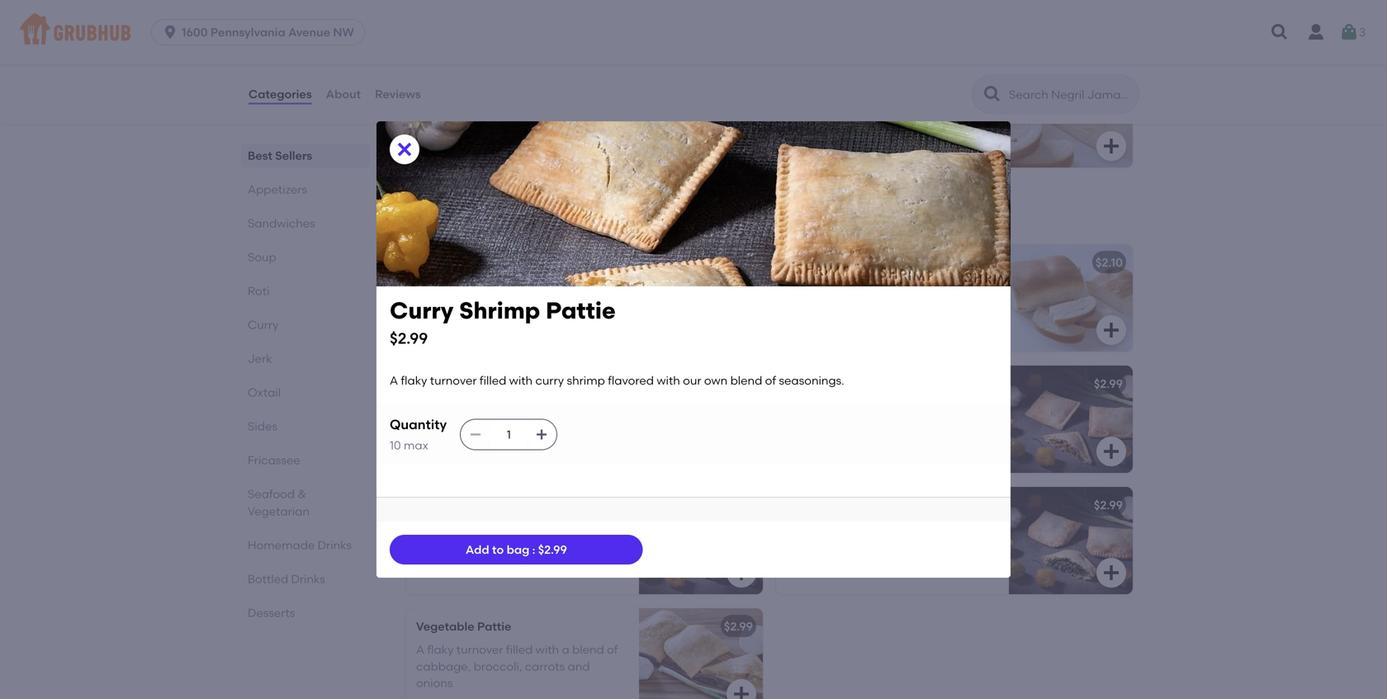 Task type: describe. For each thing, give the bounding box(es) containing it.
flaky for curry chicken pattie
[[427, 400, 454, 414]]

blend inside a flaky turnover filled with a blend of cabbage, broccoli, carrots and onions
[[573, 643, 605, 657]]

bread for coco bread $2.10
[[896, 113, 931, 127]]

avenue
[[288, 25, 330, 39]]

curry for curry chicken pattie
[[416, 377, 448, 391]]

$2.10 inside coco bread $2.10
[[863, 133, 890, 147]]

chicken for curry
[[451, 377, 497, 391]]

drinks for bottled drinks
[[291, 573, 325, 587]]

1 horizontal spatial curry
[[536, 374, 564, 388]]

0 vertical spatial a flaky turnover filled with curry shrimp flavored with our own blend of seasonings.
[[390, 374, 845, 388]]

breast
[[416, 417, 452, 431]]

our signature hot buttered roll, always freshly baked on-site
[[787, 282, 959, 313]]

seafood
[[248, 487, 295, 501]]

beef pattie
[[416, 259, 479, 273]]

curry for curry
[[248, 318, 279, 332]]

roll,
[[939, 282, 959, 296]]

freshly
[[828, 299, 864, 313]]

flaky for vegetable pattie
[[427, 643, 454, 657]]

add
[[466, 543, 490, 557]]

3 button
[[1340, 17, 1367, 47]]

2 vertical spatial svg image
[[536, 428, 549, 442]]

curry chicken pattie
[[416, 377, 534, 391]]

:
[[533, 543, 536, 557]]

yelp image
[[1075, 81, 1119, 97]]

turnover for jerk chicken pattie
[[457, 522, 504, 536]]

pattie down the baked
[[864, 377, 898, 391]]

best for beef pattie
[[426, 239, 447, 251]]

pattie inside curry shrimp pattie $2.99
[[546, 297, 616, 325]]

1600 pennsylvania avenue nw
[[182, 25, 354, 39]]

$2.99 inside curry shrimp pattie $2.99
[[390, 330, 428, 348]]

site
[[925, 299, 944, 313]]

sandwiches
[[248, 216, 315, 231]]

about button
[[325, 64, 362, 124]]

jerk chicken pattie image
[[639, 487, 763, 595]]

soup
[[248, 250, 277, 264]]

quantity
[[390, 417, 447, 433]]

chicken inside a flaky turnover filled with chicken breast and flavored with our special curry sauce
[[562, 400, 606, 414]]

best seller for pattie
[[426, 239, 477, 251]]

pattie right spinach
[[836, 498, 870, 513]]

filled for jerk chicken pattie
[[506, 522, 533, 536]]

seller for pattie
[[450, 239, 477, 251]]

coco bread $2.10
[[863, 113, 931, 147]]

spinach pattie image
[[1010, 487, 1133, 595]]

curry chicken pattie image
[[639, 366, 763, 473]]

a for curry shrimp pattie
[[787, 400, 795, 414]]

beef
[[460, 299, 485, 313]]

filled for curry shrimp pattie
[[876, 400, 903, 414]]

curry inside a flaky turnover filled with chicken breast and flavored with our special curry sauce
[[416, 434, 445, 448]]

max
[[404, 439, 429, 453]]

&
[[298, 487, 306, 501]]

a for jerk chicken pattie
[[416, 522, 425, 536]]

bottled drinks
[[248, 573, 325, 587]]

best seller for bread
[[796, 239, 847, 251]]

filled inside a flaky turnover filled with spinach flavored with our own blend of seasonings.
[[876, 522, 903, 536]]

pennsylvania
[[211, 25, 286, 39]]

with inside a flaky turnover filled with a blend of cabbage, broccoli, carrots and onions
[[536, 643, 559, 657]]

a flaky turnover filled with spicy ground beef
[[416, 282, 591, 313]]

add to bag : $2.99
[[466, 543, 567, 557]]

turnover inside a flaky turnover filled with spinach flavored with our own blend of seasonings.
[[827, 522, 874, 536]]

vegetarian
[[248, 505, 310, 519]]

10
[[390, 439, 401, 453]]

of inside a flaky turnover filled with spinach flavored with our own blend of seasonings.
[[944, 539, 955, 553]]

baked
[[867, 299, 903, 313]]

special
[[577, 417, 617, 431]]

flavored inside a flaky turnover filled with chicken breast and flavored with our special curry sauce
[[480, 417, 526, 431]]

0 vertical spatial seasonings.
[[779, 374, 845, 388]]

seller for bread
[[820, 239, 847, 251]]

pattie inside beef pattie $2.99
[[447, 113, 482, 127]]

coco bread image
[[1010, 244, 1133, 352]]

about
[[326, 87, 361, 101]]

cabbage,
[[416, 660, 471, 674]]

1600
[[182, 25, 208, 39]]

1 vertical spatial seasonings.
[[800, 434, 866, 448]]

a flaky turnover filled with dark meat jerk chicken
[[416, 522, 621, 553]]

vegetable
[[416, 620, 475, 634]]

a for vegetable pattie
[[416, 643, 425, 657]]

beef pattie image
[[639, 244, 763, 352]]

vegetable pattie
[[416, 620, 512, 634]]

$2.99 inside beef pattie $2.99
[[419, 133, 448, 147]]

spinach
[[932, 522, 977, 536]]

blend inside a flaky turnover filled with spinach flavored with our own blend of seasonings.
[[909, 539, 941, 553]]

categories button
[[248, 64, 313, 124]]

spinach
[[787, 498, 833, 513]]

fricassee
[[248, 454, 301, 468]]

ground
[[416, 299, 457, 313]]

curry shrimp pattie
[[787, 377, 898, 391]]

curry for curry shrimp pattie $2.99
[[390, 297, 454, 325]]

a flaky turnover filled with a blend of cabbage, broccoli, carrots and onions
[[416, 643, 618, 691]]

flaky up "quantity"
[[401, 374, 427, 388]]

main navigation navigation
[[0, 0, 1388, 64]]

desserts
[[248, 606, 295, 620]]

1 horizontal spatial $2.10
[[1096, 256, 1124, 270]]

carrots
[[525, 660, 565, 674]]

search icon image
[[983, 84, 1003, 104]]

1 vertical spatial svg image
[[806, 136, 826, 156]]

seasonings. inside a flaky turnover filled with spinach flavored with our own blend of seasonings.
[[787, 555, 852, 569]]

filled for beef pattie
[[506, 282, 533, 296]]

broccoli,
[[474, 660, 522, 674]]

1 horizontal spatial appetizers
[[403, 206, 498, 227]]



Task type: locate. For each thing, give the bounding box(es) containing it.
0 vertical spatial own
[[705, 374, 728, 388]]

0 vertical spatial coco
[[863, 113, 894, 127]]

a flaky turnover filled with spinach flavored with our own blend of seasonings.
[[787, 522, 977, 569]]

turnover up add
[[457, 522, 504, 536]]

and
[[455, 417, 478, 431], [568, 660, 590, 674]]

flaky
[[427, 282, 454, 296], [401, 374, 427, 388], [427, 400, 454, 414], [798, 400, 824, 414], [427, 522, 454, 536], [798, 522, 824, 536], [427, 643, 454, 657]]

0 horizontal spatial $2.10
[[863, 133, 890, 147]]

categories
[[249, 87, 312, 101]]

coco
[[863, 113, 894, 127], [787, 259, 817, 273]]

curry
[[390, 297, 454, 325], [248, 318, 279, 332], [416, 377, 448, 391], [787, 377, 818, 391]]

0 vertical spatial jerk
[[248, 352, 272, 366]]

filled
[[506, 282, 533, 296], [480, 374, 507, 388], [506, 400, 533, 414], [876, 400, 903, 414], [506, 522, 533, 536], [876, 522, 903, 536], [506, 643, 533, 657]]

homemade drinks
[[248, 539, 352, 553]]

reviews
[[375, 87, 421, 101]]

1 vertical spatial jerk
[[416, 498, 442, 513]]

0 horizontal spatial bread
[[820, 259, 854, 273]]

chicken up special
[[562, 400, 606, 414]]

jerk up jerk
[[416, 498, 442, 513]]

onions
[[416, 677, 453, 691]]

seasonings. down spinach pattie
[[787, 555, 852, 569]]

1 vertical spatial and
[[568, 660, 590, 674]]

flavored inside a flaky turnover filled with spinach flavored with our own blend of seasonings.
[[787, 539, 833, 553]]

flaky inside a flaky turnover filled with dark meat jerk chicken
[[427, 522, 454, 536]]

a inside a flaky turnover filled with chicken breast and flavored with our special curry sauce
[[416, 400, 425, 414]]

own inside a flaky turnover filled with curry shrimp flavored with our own blend of seasonings.
[[924, 417, 947, 431]]

meat
[[591, 522, 621, 536]]

0 horizontal spatial own
[[705, 374, 728, 388]]

vegetable pattie image
[[639, 609, 763, 700]]

flavored down curry shrimp pattie
[[828, 417, 874, 431]]

a
[[416, 282, 425, 296], [390, 374, 398, 388], [416, 400, 425, 414], [787, 400, 795, 414], [416, 522, 425, 536], [787, 522, 795, 536], [416, 643, 425, 657]]

1 vertical spatial chicken
[[444, 498, 491, 513]]

seasonings. down always
[[779, 374, 845, 388]]

filled down curry shrimp pattie
[[876, 400, 903, 414]]

turnover
[[457, 282, 504, 296], [430, 374, 477, 388], [457, 400, 504, 414], [827, 400, 874, 414], [457, 522, 504, 536], [827, 522, 874, 536], [457, 643, 504, 657]]

jerk chicken pattie
[[416, 498, 528, 513]]

1 vertical spatial coco
[[787, 259, 817, 273]]

2 vertical spatial seasonings.
[[787, 555, 852, 569]]

svg image
[[1271, 22, 1290, 42], [1340, 22, 1360, 42], [1102, 136, 1122, 156], [395, 140, 415, 159], [1102, 320, 1122, 340], [469, 428, 483, 442], [1102, 442, 1122, 462], [732, 563, 752, 583], [1102, 563, 1122, 583], [732, 685, 752, 700]]

0 horizontal spatial best
[[248, 149, 273, 163]]

coco inside coco bread $2.10
[[863, 113, 894, 127]]

pattie up beef
[[445, 259, 479, 273]]

pattie down spicy
[[546, 297, 616, 325]]

chicken inside a flaky turnover filled with dark meat jerk chicken
[[439, 539, 483, 553]]

bread inside coco bread $2.10
[[896, 113, 931, 127]]

2 horizontal spatial svg image
[[806, 136, 826, 156]]

1 horizontal spatial and
[[568, 660, 590, 674]]

our inside a flaky turnover filled with spinach flavored with our own blend of seasonings.
[[862, 539, 880, 553]]

filled up input item quantity 'number field'
[[506, 400, 533, 414]]

0 horizontal spatial seller
[[450, 239, 477, 251]]

appetizers down best sellers
[[248, 183, 307, 197]]

shrimp right 'ground' at the top left
[[459, 297, 541, 325]]

2 best seller from the left
[[796, 239, 847, 251]]

flaky inside a flaky turnover filled with spicy ground beef
[[427, 282, 454, 296]]

beef for beef pattie
[[416, 259, 442, 273]]

our
[[787, 282, 808, 296]]

blend
[[731, 374, 763, 388], [950, 417, 982, 431], [909, 539, 941, 553], [573, 643, 605, 657]]

on-
[[905, 299, 925, 313]]

a
[[562, 643, 570, 657]]

shrimp inside a flaky turnover filled with curry shrimp flavored with our own blend of seasonings.
[[787, 417, 825, 431]]

1 vertical spatial shrimp
[[787, 417, 825, 431]]

best for coco bread
[[796, 239, 818, 251]]

0 horizontal spatial shrimp
[[567, 374, 605, 388]]

0 horizontal spatial svg image
[[162, 24, 179, 40]]

and inside a flaky turnover filled with a blend of cabbage, broccoli, carrots and onions
[[568, 660, 590, 674]]

filled inside a flaky turnover filled with chicken breast and flavored with our special curry sauce
[[506, 400, 533, 414]]

0 vertical spatial beef
[[419, 113, 445, 127]]

best sellers
[[248, 149, 312, 163]]

chicken for jerk
[[444, 498, 491, 513]]

hot
[[866, 282, 885, 296]]

flaky up cabbage,
[[427, 643, 454, 657]]

seller up coco bread
[[820, 239, 847, 251]]

sellers
[[275, 149, 312, 163]]

0 vertical spatial chicken
[[451, 377, 497, 391]]

flaky for beef pattie
[[427, 282, 454, 296]]

1 horizontal spatial own
[[883, 539, 906, 553]]

own inside a flaky turnover filled with spinach flavored with our own blend of seasonings.
[[883, 539, 906, 553]]

nw
[[333, 25, 354, 39]]

pattie up a flaky turnover filled with chicken breast and flavored with our special curry sauce
[[500, 377, 534, 391]]

with inside a flaky turnover filled with dark meat jerk chicken
[[536, 522, 559, 536]]

0 vertical spatial svg image
[[162, 24, 179, 40]]

1 horizontal spatial best seller
[[796, 239, 847, 251]]

shrimp for curry shrimp pattie $2.99
[[459, 297, 541, 325]]

filled left spinach
[[876, 522, 903, 536]]

flaky up jerk
[[427, 522, 454, 536]]

0 horizontal spatial and
[[455, 417, 478, 431]]

curry down always
[[787, 377, 818, 391]]

turnover inside a flaky turnover filled with dark meat jerk chicken
[[457, 522, 504, 536]]

0 horizontal spatial curry
[[416, 434, 445, 448]]

2 horizontal spatial best
[[796, 239, 818, 251]]

0 horizontal spatial jerk
[[248, 352, 272, 366]]

a flaky turnover filled with chicken breast and flavored with our special curry sauce
[[416, 400, 617, 448]]

of right a on the left bottom
[[607, 643, 618, 657]]

2 horizontal spatial curry
[[932, 400, 961, 414]]

best up beef pattie at the left top of the page
[[426, 239, 447, 251]]

drinks down homemade drinks
[[291, 573, 325, 587]]

flaky down curry shrimp pattie
[[798, 400, 824, 414]]

jerk for jerk
[[248, 352, 272, 366]]

curry left beef
[[390, 297, 454, 325]]

0 vertical spatial and
[[455, 417, 478, 431]]

appetizers up beef pattie at the left top of the page
[[403, 206, 498, 227]]

2 seller from the left
[[820, 239, 847, 251]]

of
[[766, 374, 777, 388], [787, 434, 798, 448], [944, 539, 955, 553], [607, 643, 618, 657]]

chicken right jerk
[[439, 539, 483, 553]]

bag
[[507, 543, 530, 557]]

turnover up breast
[[430, 374, 477, 388]]

flavored down spinach
[[787, 539, 833, 553]]

1 vertical spatial shrimp
[[821, 377, 861, 391]]

pattie
[[447, 113, 482, 127], [445, 259, 479, 273], [546, 297, 616, 325], [500, 377, 534, 391], [864, 377, 898, 391], [494, 498, 528, 513], [836, 498, 870, 513], [478, 620, 512, 634]]

turnover down spinach pattie
[[827, 522, 874, 536]]

Search Negril Jamaican Eatery - DC search field
[[1008, 87, 1134, 102]]

Input item quantity number field
[[491, 420, 527, 450]]

1 horizontal spatial shrimp
[[821, 377, 861, 391]]

a inside a flaky turnover filled with spinach flavored with our own blend of seasonings.
[[787, 522, 795, 536]]

1 horizontal spatial svg image
[[536, 428, 549, 442]]

turnover inside a flaky turnover filled with a blend of cabbage, broccoli, carrots and onions
[[457, 643, 504, 657]]

svg image left the 1600
[[162, 24, 179, 40]]

oxtail
[[248, 386, 281, 400]]

0 vertical spatial shrimp
[[567, 374, 605, 388]]

1 best seller from the left
[[426, 239, 477, 251]]

0 horizontal spatial appetizers
[[248, 183, 307, 197]]

1 horizontal spatial seller
[[820, 239, 847, 251]]

pattie right reviews button
[[447, 113, 482, 127]]

flaky down spinach
[[798, 522, 824, 536]]

0 horizontal spatial chicken
[[439, 539, 483, 553]]

curry inside curry shrimp pattie $2.99
[[390, 297, 454, 325]]

1 horizontal spatial shrimp
[[787, 417, 825, 431]]

filled up a flaky turnover filled with chicken breast and flavored with our special curry sauce
[[480, 374, 507, 388]]

2 horizontal spatial own
[[924, 417, 947, 431]]

shrimp down freshly
[[821, 377, 861, 391]]

0 vertical spatial chicken
[[562, 400, 606, 414]]

to
[[492, 543, 504, 557]]

reviews button
[[374, 64, 422, 124]]

beef down reviews
[[419, 113, 445, 127]]

1 seller from the left
[[450, 239, 477, 251]]

a for beef pattie
[[416, 282, 425, 296]]

flaky up breast
[[427, 400, 454, 414]]

shrimp
[[567, 374, 605, 388], [787, 417, 825, 431]]

bread
[[896, 113, 931, 127], [820, 259, 854, 273]]

sauce
[[448, 434, 482, 448]]

turnover for vegetable pattie
[[457, 643, 504, 657]]

filled up bag
[[506, 522, 533, 536]]

turnover down curry shrimp pattie
[[827, 400, 874, 414]]

beef inside beef pattie $2.99
[[419, 113, 445, 127]]

filled up broccoli,
[[506, 643, 533, 657]]

1 vertical spatial $2.10
[[1096, 256, 1124, 270]]

1 vertical spatial a flaky turnover filled with curry shrimp flavored with our own blend of seasonings.
[[787, 400, 982, 448]]

filled inside a flaky turnover filled with spicy ground beef
[[506, 282, 533, 296]]

filled inside a flaky turnover filled with dark meat jerk chicken
[[506, 522, 533, 536]]

filled for vegetable pattie
[[506, 643, 533, 657]]

svg image left coco bread $2.10
[[806, 136, 826, 156]]

jerk up oxtail
[[248, 352, 272, 366]]

beef pattie $2.99
[[419, 113, 482, 147]]

1 vertical spatial appetizers
[[403, 206, 498, 227]]

seller
[[450, 239, 477, 251], [820, 239, 847, 251]]

2 vertical spatial own
[[883, 539, 906, 553]]

drinks right homemade in the left of the page
[[318, 539, 352, 553]]

always
[[787, 299, 825, 313]]

0 vertical spatial appetizers
[[248, 183, 307, 197]]

turnover up beef
[[457, 282, 504, 296]]

svg image inside 3 button
[[1340, 22, 1360, 42]]

spinach pattie
[[787, 498, 870, 513]]

1 vertical spatial chicken
[[439, 539, 483, 553]]

a inside a flaky turnover filled with a blend of cabbage, broccoli, carrots and onions
[[416, 643, 425, 657]]

1 horizontal spatial coco
[[863, 113, 894, 127]]

coco for coco bread $2.10
[[863, 113, 894, 127]]

filled inside a flaky turnover filled with curry shrimp flavored with our own blend of seasonings.
[[876, 400, 903, 414]]

0 vertical spatial bread
[[896, 113, 931, 127]]

flavored up sauce at the left
[[480, 417, 526, 431]]

flaky for jerk chicken pattie
[[427, 522, 454, 536]]

0 horizontal spatial shrimp
[[459, 297, 541, 325]]

drinks for homemade drinks
[[318, 539, 352, 553]]

bottled
[[248, 573, 288, 587]]

0 horizontal spatial coco
[[787, 259, 817, 273]]

our
[[683, 374, 702, 388], [555, 417, 574, 431], [903, 417, 921, 431], [862, 539, 880, 553]]

and inside a flaky turnover filled with chicken breast and flavored with our special curry sauce
[[455, 417, 478, 431]]

turnover down the curry chicken pattie
[[457, 400, 504, 414]]

flaky for curry shrimp pattie
[[798, 400, 824, 414]]

shrimp for curry shrimp pattie
[[821, 377, 861, 391]]

appetizers
[[248, 183, 307, 197], [403, 206, 498, 227]]

svg image inside 1600 pennsylvania avenue nw "button"
[[162, 24, 179, 40]]

jerk for jerk chicken pattie
[[416, 498, 442, 513]]

1 vertical spatial beef
[[416, 259, 442, 273]]

1 horizontal spatial jerk
[[416, 498, 442, 513]]

turnover for curry chicken pattie
[[457, 400, 504, 414]]

spicy
[[562, 282, 591, 296]]

signature
[[810, 282, 863, 296]]

coco for coco bread
[[787, 259, 817, 273]]

of up spinach
[[787, 434, 798, 448]]

best
[[248, 149, 273, 163], [426, 239, 447, 251], [796, 239, 818, 251]]

shrimp
[[459, 297, 541, 325], [821, 377, 861, 391]]

best seller up beef pattie at the left top of the page
[[426, 239, 477, 251]]

1 vertical spatial own
[[924, 417, 947, 431]]

pattie up a flaky turnover filled with dark meat jerk chicken on the bottom of page
[[494, 498, 528, 513]]

turnover inside a flaky turnover filled with spicy ground beef
[[457, 282, 504, 296]]

roti
[[248, 284, 270, 298]]

coco bread
[[787, 259, 854, 273]]

best seller
[[426, 239, 477, 251], [796, 239, 847, 251]]

3
[[1360, 25, 1367, 39]]

bread for coco bread
[[820, 259, 854, 273]]

and up sauce at the left
[[455, 417, 478, 431]]

a inside a flaky turnover filled with dark meat jerk chicken
[[416, 522, 425, 536]]

turnover up broccoli,
[[457, 643, 504, 657]]

turnover inside a flaky turnover filled with chicken breast and flavored with our special curry sauce
[[457, 400, 504, 414]]

our inside a flaky turnover filled with chicken breast and flavored with our special curry sauce
[[555, 417, 574, 431]]

flaky inside a flaky turnover filled with spinach flavored with our own blend of seasonings.
[[798, 522, 824, 536]]

turnover for curry shrimp pattie
[[827, 400, 874, 414]]

curry shrimp pattie image
[[1010, 366, 1133, 473]]

jerk
[[416, 539, 436, 553]]

0 vertical spatial curry
[[536, 374, 564, 388]]

0 vertical spatial $2.10
[[863, 133, 890, 147]]

0 vertical spatial shrimp
[[459, 297, 541, 325]]

$2.10
[[863, 133, 890, 147], [1096, 256, 1124, 270]]

curry up breast
[[416, 377, 448, 391]]

drinks
[[318, 539, 352, 553], [291, 573, 325, 587]]

sides
[[248, 420, 278, 434]]

1 horizontal spatial chicken
[[562, 400, 606, 414]]

a for curry chicken pattie
[[416, 400, 425, 414]]

and down a on the left bottom
[[568, 660, 590, 674]]

curry for curry shrimp pattie
[[787, 377, 818, 391]]

a flaky turnover filled with curry shrimp flavored with our own blend of seasonings. down curry shrimp pattie
[[787, 400, 982, 448]]

of left curry shrimp pattie
[[766, 374, 777, 388]]

best up coco bread
[[796, 239, 818, 251]]

filled for curry chicken pattie
[[506, 400, 533, 414]]

0 vertical spatial drinks
[[318, 539, 352, 553]]

seasonings.
[[779, 374, 845, 388], [800, 434, 866, 448], [787, 555, 852, 569]]

2 vertical spatial curry
[[416, 434, 445, 448]]

flavored inside a flaky turnover filled with curry shrimp flavored with our own blend of seasonings.
[[828, 417, 874, 431]]

svg image
[[162, 24, 179, 40], [806, 136, 826, 156], [536, 428, 549, 442]]

flaky inside a flaky turnover filled with chicken breast and flavored with our special curry sauce
[[427, 400, 454, 414]]

flaky inside a flaky turnover filled with a blend of cabbage, broccoli, carrots and onions
[[427, 643, 454, 657]]

1 horizontal spatial bread
[[896, 113, 931, 127]]

chicken
[[562, 400, 606, 414], [439, 539, 483, 553]]

shrimp down curry shrimp pattie
[[787, 417, 825, 431]]

filled up curry shrimp pattie $2.99 at top left
[[506, 282, 533, 296]]

shrimp up special
[[567, 374, 605, 388]]

jerk
[[248, 352, 272, 366], [416, 498, 442, 513]]

quantity 10 max
[[390, 417, 447, 453]]

seller up beef pattie at the left top of the page
[[450, 239, 477, 251]]

pattie up broccoli,
[[478, 620, 512, 634]]

with
[[536, 282, 559, 296], [509, 374, 533, 388], [657, 374, 681, 388], [536, 400, 559, 414], [906, 400, 930, 414], [529, 417, 553, 431], [876, 417, 900, 431], [536, 522, 559, 536], [906, 522, 930, 536], [835, 539, 859, 553], [536, 643, 559, 657]]

best seller up coco bread
[[796, 239, 847, 251]]

buttered
[[887, 282, 936, 296]]

seafood & vegetarian
[[248, 487, 310, 519]]

flavored up special
[[608, 374, 654, 388]]

filled inside a flaky turnover filled with a blend of cabbage, broccoli, carrots and onions
[[506, 643, 533, 657]]

a flaky turnover filled with curry shrimp flavored with our own blend of seasonings. up special
[[390, 374, 845, 388]]

curry down roti
[[248, 318, 279, 332]]

shrimp inside curry shrimp pattie $2.99
[[459, 297, 541, 325]]

1 horizontal spatial best
[[426, 239, 447, 251]]

turnover inside a flaky turnover filled with curry shrimp flavored with our own blend of seasonings.
[[827, 400, 874, 414]]

curry shrimp pattie $2.99
[[390, 297, 616, 348]]

homemade
[[248, 539, 315, 553]]

1600 pennsylvania avenue nw button
[[151, 19, 372, 45]]

turnover for beef pattie
[[457, 282, 504, 296]]

beef
[[419, 113, 445, 127], [416, 259, 442, 273]]

with inside a flaky turnover filled with spicy ground beef
[[536, 282, 559, 296]]

of down spinach
[[944, 539, 955, 553]]

1 vertical spatial curry
[[932, 400, 961, 414]]

1 vertical spatial drinks
[[291, 573, 325, 587]]

of inside a flaky turnover filled with a blend of cabbage, broccoli, carrots and onions
[[607, 643, 618, 657]]

a inside a flaky turnover filled with spicy ground beef
[[416, 282, 425, 296]]

chicken up add
[[444, 498, 491, 513]]

0 horizontal spatial best seller
[[426, 239, 477, 251]]

best left the "sellers"
[[248, 149, 273, 163]]

blend inside a flaky turnover filled with curry shrimp flavored with our own blend of seasonings.
[[950, 417, 982, 431]]

chicken
[[451, 377, 497, 391], [444, 498, 491, 513]]

chicken up breast
[[451, 377, 497, 391]]

flaky up 'ground' at the top left
[[427, 282, 454, 296]]

1 vertical spatial bread
[[820, 259, 854, 273]]

dark
[[562, 522, 588, 536]]

beef up 'ground' at the top left
[[416, 259, 442, 273]]

beef for beef pattie $2.99
[[419, 113, 445, 127]]

own
[[705, 374, 728, 388], [924, 417, 947, 431], [883, 539, 906, 553]]

seasonings. down curry shrimp pattie
[[800, 434, 866, 448]]

svg image right input item quantity 'number field'
[[536, 428, 549, 442]]



Task type: vqa. For each thing, say whether or not it's contained in the screenshot.
Jerk Chicken Pattie's the filled
yes



